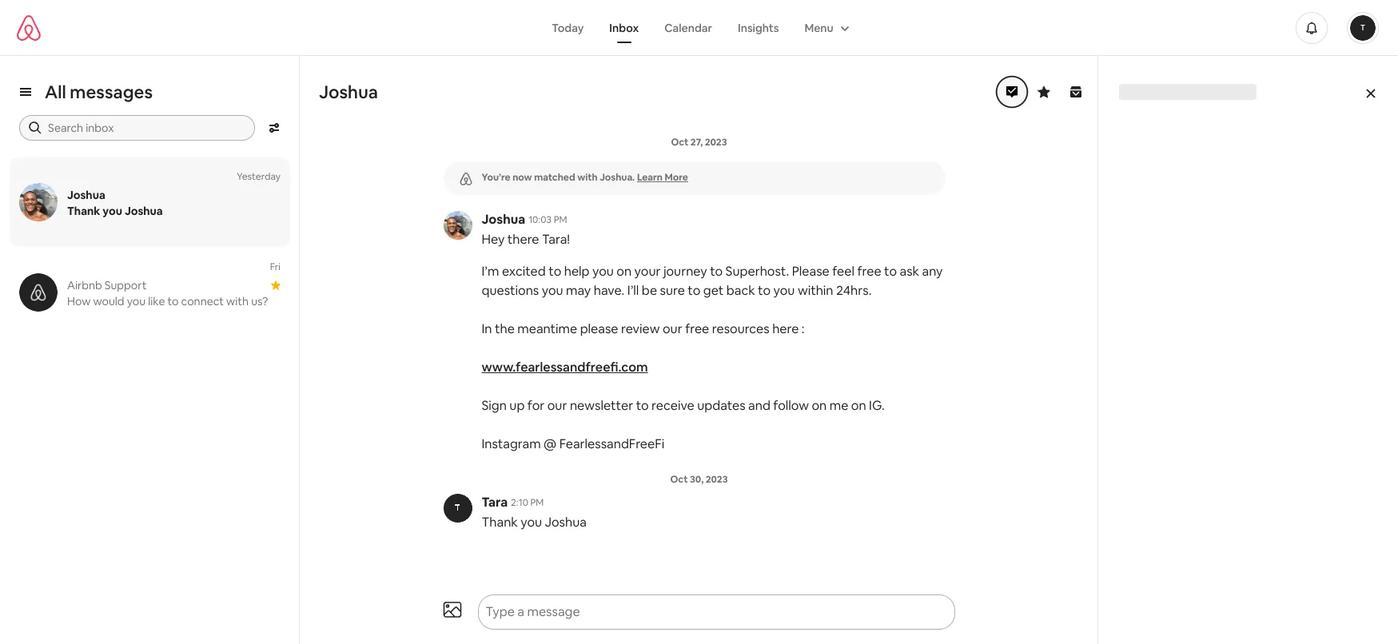 Task type: describe. For each thing, give the bounding box(es) containing it.
sure
[[660, 282, 685, 299]]

like
[[148, 294, 165, 309]]

to up get
[[710, 263, 723, 280]]

questions
[[482, 282, 539, 299]]

would
[[93, 294, 124, 309]]

airbnb
[[67, 278, 102, 293]]

messages
[[70, 81, 153, 103]]

tara button
[[482, 494, 508, 512]]

27,
[[691, 136, 703, 149]]

joshua inside tara 2:10 pm thank you joshua
[[545, 514, 587, 531]]

us?
[[251, 294, 268, 309]]

to down superhost.
[[758, 282, 771, 299]]

learn more link
[[637, 171, 688, 184]]

updates
[[697, 397, 746, 414]]

airbnb support image
[[19, 273, 58, 312]]

free inside i'm excited to help you on your journey to superhost. please feel free to ask any questions you may have. i'll be sure to get back to you within 24hrs.
[[857, 263, 882, 280]]

you down support
[[127, 294, 146, 309]]

oct for oct 27, 2023
[[671, 136, 689, 149]]

2:10
[[511, 497, 528, 509]]

tara!
[[542, 231, 570, 248]]

i'll
[[628, 282, 639, 299]]

main navigation menu image
[[1351, 15, 1376, 40]]

how
[[67, 294, 91, 309]]

there
[[508, 231, 539, 248]]

1 horizontal spatial on
[[812, 397, 827, 414]]

support
[[105, 278, 147, 293]]

matched
[[534, 171, 575, 184]]

get
[[703, 282, 724, 299]]

calendar link
[[652, 12, 725, 43]]

be
[[642, 282, 657, 299]]

1 horizontal spatial our
[[663, 321, 683, 337]]

please
[[792, 263, 830, 280]]

yesterday
[[237, 170, 281, 183]]

up
[[510, 397, 525, 414]]

pm for tara!
[[554, 213, 567, 226]]

oct 27, 2023
[[671, 136, 727, 149]]

insights link
[[725, 12, 792, 43]]

fri
[[270, 261, 281, 273]]

airbnb support
[[67, 278, 147, 293]]

more
[[665, 171, 688, 184]]

review
[[621, 321, 660, 337]]

www.fearlessandfreefi.com
[[482, 359, 648, 376]]

now
[[513, 171, 532, 184]]

to left ask
[[884, 263, 897, 280]]

24hrs.
[[836, 282, 872, 299]]

all
[[45, 81, 66, 103]]

excited
[[502, 263, 546, 280]]

you up have.
[[593, 263, 614, 280]]

the
[[495, 321, 515, 337]]

on inside i'm excited to help you on your journey to superhost. please feel free to ask any questions you may have. i'll be sure to get back to you within 24hrs.
[[617, 263, 632, 280]]

have.
[[594, 282, 625, 299]]

within
[[798, 282, 834, 299]]

most recent message. tara sent thank you joshua. sent oct 30, 2023, 2:10 pm group
[[426, 454, 973, 533]]

0 horizontal spatial our
[[548, 397, 567, 414]]

to right 'like'
[[168, 294, 179, 309]]

today link
[[539, 12, 597, 43]]

joshua button
[[482, 211, 525, 229]]

newsletter
[[570, 397, 633, 414]]

you're
[[482, 171, 511, 184]]

joshua.
[[600, 171, 635, 184]]

i'm
[[482, 263, 499, 280]]

hey
[[482, 231, 505, 248]]

instagram
[[482, 436, 541, 453]]

inbox
[[610, 20, 639, 35]]



Task type: vqa. For each thing, say whether or not it's contained in the screenshot.
'$1,227 AUD'
no



Task type: locate. For each thing, give the bounding box(es) containing it.
1 vertical spatial with
[[226, 294, 249, 309]]

you
[[103, 204, 122, 218], [593, 263, 614, 280], [542, 282, 563, 299], [774, 282, 795, 299], [127, 294, 146, 309], [521, 514, 542, 531]]

resources
[[712, 321, 770, 337]]

oct for oct 30, 2023
[[670, 473, 688, 486]]

on up i'll
[[617, 263, 632, 280]]

with left joshua.
[[577, 171, 598, 184]]

with inside group
[[577, 171, 598, 184]]

you down 2:10
[[521, 514, 542, 531]]

sign
[[482, 397, 507, 414]]

our right the review at left
[[663, 321, 683, 337]]

pm
[[554, 213, 567, 226], [531, 497, 544, 509]]

1 vertical spatial free
[[685, 321, 709, 337]]

thank down tara button
[[482, 514, 518, 531]]

for
[[528, 397, 545, 414]]

10:03
[[529, 213, 552, 226]]

thank
[[67, 204, 100, 218], [482, 514, 518, 531]]

airbnb service says you're now matched with joshua.. sent oct 27, 2023, 11:07 am group
[[426, 117, 973, 195]]

thank inside yesterday joshua thank you joshua
[[67, 204, 100, 218]]

star image
[[271, 281, 281, 290]]

here
[[773, 321, 799, 337]]

1 horizontal spatial with
[[577, 171, 598, 184]]

on left ig.
[[851, 397, 866, 414]]

meantime
[[518, 321, 577, 337]]

any
[[922, 263, 943, 280]]

2023 for oct 27, 2023
[[705, 136, 727, 149]]

1 vertical spatial our
[[548, 397, 567, 414]]

conversation with joshua heading
[[319, 81, 977, 103]]

receive
[[652, 397, 695, 414]]

30,
[[690, 473, 704, 486]]

oct left "30,"
[[670, 473, 688, 486]]

on
[[617, 263, 632, 280], [812, 397, 827, 414], [851, 397, 866, 414]]

in the meantime please review our free resources here :
[[482, 321, 805, 337]]

2023 right "30,"
[[706, 473, 728, 486]]

2023 right 27,
[[705, 136, 727, 149]]

please
[[580, 321, 618, 337]]

tara
[[482, 494, 508, 511]]

0 vertical spatial our
[[663, 321, 683, 337]]

our right for
[[548, 397, 567, 414]]

help
[[564, 263, 590, 280]]

1 horizontal spatial free
[[857, 263, 882, 280]]

insights
[[738, 20, 779, 35]]

tara 2:10 pm thank you joshua
[[482, 494, 587, 531]]

fearlessandfreefi
[[559, 436, 665, 453]]

joshua
[[319, 81, 378, 103], [67, 188, 105, 202], [125, 204, 163, 218], [482, 211, 525, 228], [545, 514, 587, 531]]

0 horizontal spatial thank
[[67, 204, 100, 218]]

i'm excited to help you on your journey to superhost. please feel free to ask any questions you may have. i'll be sure to get back to you within 24hrs.
[[482, 263, 943, 299]]

joshua image
[[19, 183, 58, 221], [19, 183, 58, 221]]

feel
[[833, 263, 855, 280]]

with left us?
[[226, 294, 249, 309]]

instagram @ fearlessandfreefi
[[482, 436, 665, 453]]

1 vertical spatial thank
[[482, 514, 518, 531]]

free
[[857, 263, 882, 280], [685, 321, 709, 337]]

0 horizontal spatial on
[[617, 263, 632, 280]]

:
[[802, 321, 805, 337]]

1 vertical spatial oct
[[670, 473, 688, 486]]

Type a message text field
[[479, 596, 925, 628]]

back
[[727, 282, 755, 299]]

how would you like to connect with us?
[[67, 294, 268, 309]]

select to open user profile for joshua image
[[443, 211, 472, 240], [443, 211, 472, 240]]

0 horizontal spatial with
[[226, 294, 249, 309]]

joshua inside joshua 10:03 pm hey there tara!
[[482, 211, 525, 228]]

pm inside tara 2:10 pm thank you joshua
[[531, 497, 544, 509]]

me
[[830, 397, 849, 414]]

airbnb support image
[[19, 273, 58, 312]]

ig.
[[869, 397, 885, 414]]

sign up for our newsletter to receive updates and follow on me on ig.
[[482, 397, 885, 414]]

all messages
[[45, 81, 153, 103]]

0 horizontal spatial pm
[[531, 497, 544, 509]]

to left get
[[688, 282, 701, 299]]

oct left 27,
[[671, 136, 689, 149]]

to left receive
[[636, 397, 649, 414]]

2 horizontal spatial on
[[851, 397, 866, 414]]

you inside yesterday joshua thank you joshua
[[103, 204, 122, 218]]

journey
[[664, 263, 707, 280]]

www.fearlessandfreefi.com link
[[482, 359, 648, 376]]

0 vertical spatial with
[[577, 171, 598, 184]]

1 horizontal spatial thank
[[482, 514, 518, 531]]

free down get
[[685, 321, 709, 337]]

0 vertical spatial oct
[[671, 136, 689, 149]]

our
[[663, 321, 683, 337], [548, 397, 567, 414]]

1 horizontal spatial pm
[[554, 213, 567, 226]]

free up 24hrs.
[[857, 263, 882, 280]]

menu button
[[792, 12, 859, 43]]

to left the "help"
[[549, 263, 562, 280]]

0 vertical spatial 2023
[[705, 136, 727, 149]]

2023 inside most recent message. tara sent thank you joshua. sent oct 30, 2023, 2:10 pm group
[[706, 473, 728, 486]]

your
[[635, 263, 661, 280]]

0 vertical spatial thank
[[67, 204, 100, 218]]

inbox link
[[597, 12, 652, 43]]

select to open user profile for tara image
[[443, 494, 472, 523], [443, 494, 472, 523]]

2023
[[705, 136, 727, 149], [706, 473, 728, 486]]

you left may
[[542, 282, 563, 299]]

calendar
[[665, 20, 712, 35]]

superhost.
[[726, 263, 789, 280]]

Search text field
[[48, 120, 244, 136]]

2023 inside "airbnb service says you're now matched with joshua.. sent oct 27, 2023, 11:07 am" group
[[705, 136, 727, 149]]

oct
[[671, 136, 689, 149], [670, 473, 688, 486]]

pm for joshua
[[531, 497, 544, 509]]

0 vertical spatial free
[[857, 263, 882, 280]]

follow
[[773, 397, 809, 414]]

you inside tara 2:10 pm thank you joshua
[[521, 514, 542, 531]]

thank up airbnb
[[67, 204, 100, 218]]

0 horizontal spatial free
[[685, 321, 709, 337]]

to
[[549, 263, 562, 280], [710, 263, 723, 280], [884, 263, 897, 280], [688, 282, 701, 299], [758, 282, 771, 299], [168, 294, 179, 309], [636, 397, 649, 414]]

menu
[[805, 20, 834, 35]]

1 vertical spatial 2023
[[706, 473, 728, 486]]

pm up 'tara!' on the left of the page
[[554, 213, 567, 226]]

oct 30, 2023
[[670, 473, 728, 486]]

yesterday joshua thank you joshua
[[67, 170, 281, 218]]

1 vertical spatial pm
[[531, 497, 544, 509]]

learn
[[637, 171, 663, 184]]

pm right 2:10
[[531, 497, 544, 509]]

in
[[482, 321, 492, 337]]

pm inside joshua 10:03 pm hey there tara!
[[554, 213, 567, 226]]

2023 for oct 30, 2023
[[706, 473, 728, 486]]

all messages heading
[[45, 81, 153, 103]]

you up airbnb support
[[103, 204, 122, 218]]

thank inside tara 2:10 pm thank you joshua
[[482, 514, 518, 531]]

with
[[577, 171, 598, 184], [226, 294, 249, 309]]

0 vertical spatial pm
[[554, 213, 567, 226]]

connect
[[181, 294, 224, 309]]

you left within
[[774, 282, 795, 299]]

on left me
[[812, 397, 827, 414]]

you're now matched with joshua. learn more
[[482, 171, 688, 184]]

@
[[544, 436, 557, 453]]

ask
[[900, 263, 920, 280]]

may
[[566, 282, 591, 299]]

and
[[748, 397, 771, 414]]

joshua 10:03 pm hey there tara!
[[482, 211, 570, 248]]

today
[[552, 20, 584, 35]]



